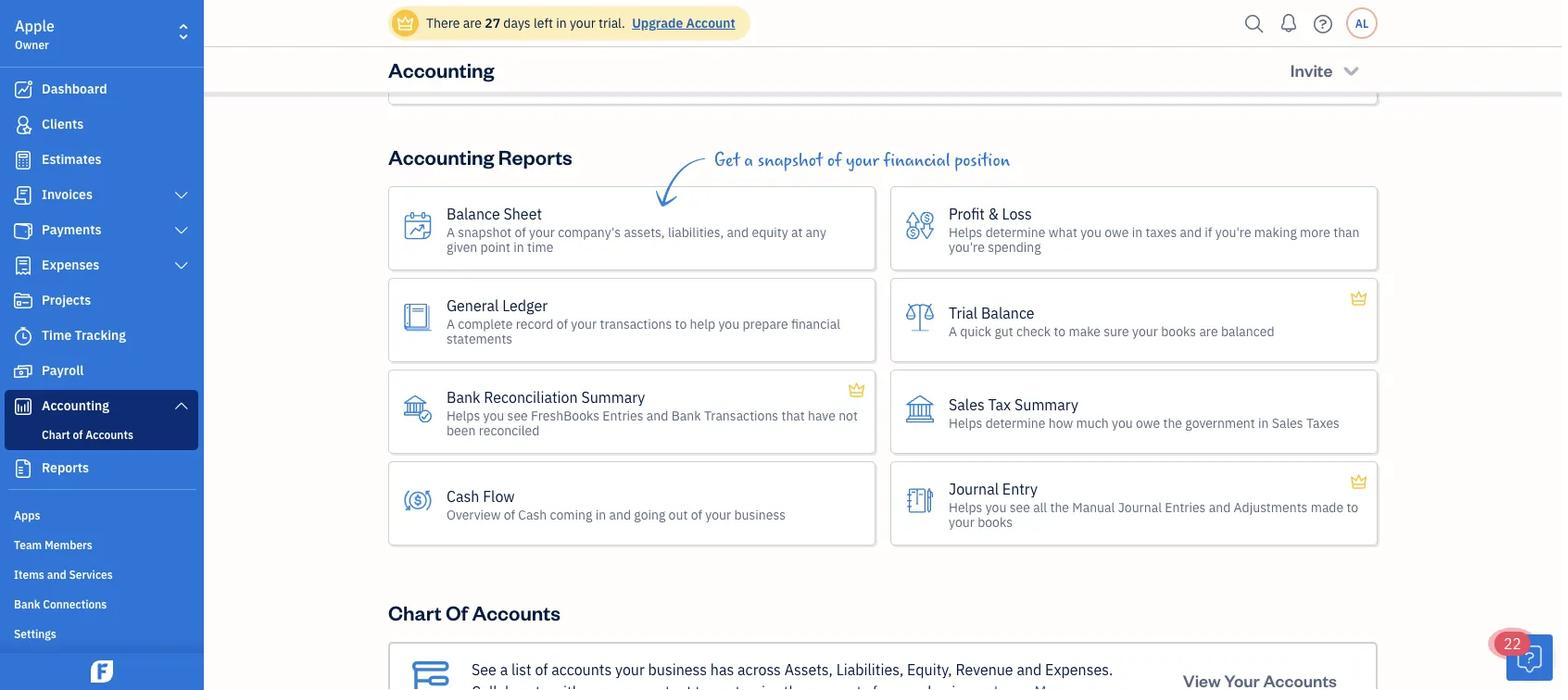Task type: describe. For each thing, give the bounding box(es) containing it.
collaborate
[[472, 683, 549, 691]]

check
[[1017, 323, 1051, 340]]

a for balance sheet
[[447, 224, 455, 241]]

chart for chart of accounts
[[388, 599, 442, 626]]

0 vertical spatial are
[[463, 14, 482, 32]]

reports link
[[5, 452, 198, 486]]

my
[[1033, 25, 1057, 47]]

you inside general ledger a complete record of your transactions to help you prepare financial statements
[[719, 315, 740, 332]]

financial inside general ledger a complete record of your transactions to help you prepare financial statements
[[792, 315, 841, 332]]

transactions
[[600, 315, 672, 332]]

to inside journal entry helps you see all the manual journal entries and adjustments made to your books
[[1347, 499, 1359, 516]]

a for trial balance
[[949, 323, 958, 340]]

been
[[447, 422, 476, 439]]

flow
[[483, 487, 515, 506]]

clients link
[[5, 108, 198, 142]]

and inside see a list of accounts your business has across assets, liabilities, equity, revenue and expenses. collaborate with your accountant to customize the accounts for your business.
[[1017, 661, 1042, 680]]

and inside the cash flow overview of cash coming in and going out of your business
[[609, 506, 631, 523]]

expense image
[[12, 257, 34, 275]]

how
[[1049, 414, 1074, 432]]

of inside general ledger a complete record of your transactions to help you prepare financial statements
[[557, 315, 568, 332]]

1 horizontal spatial accounts
[[809, 683, 870, 691]]

entries inside journal entry helps you see all the manual journal entries and adjustments made to your books
[[1166, 499, 1206, 516]]

the inside journal entry helps you see all the manual journal entries and adjustments made to your books
[[1051, 499, 1070, 516]]

than
[[1334, 224, 1360, 241]]

owe inside profit & loss helps determine what you owe in taxes and if you're making more than you're spending
[[1105, 224, 1129, 241]]

complete
[[458, 315, 513, 332]]

dashboard
[[42, 80, 107, 97]]

accounts for chart of accounts
[[86, 427, 133, 442]]

27
[[485, 14, 501, 32]]

report image
[[12, 460, 34, 478]]

see
[[472, 661, 497, 680]]

owe inside sales tax summary helps determine how much you owe the government in sales taxes
[[1137, 414, 1161, 432]]

snapshot inside balance sheet a snapshot of your company's assets, liabilities, and equity at any given point in time
[[458, 224, 512, 241]]

profit
[[949, 204, 985, 224]]

help
[[690, 315, 716, 332]]

1 horizontal spatial cash
[[518, 506, 547, 523]]

estimates
[[42, 151, 102, 168]]

and inside journal entry helps you see all the manual journal entries and adjustments made to your books
[[1210, 499, 1231, 516]]

main element
[[0, 0, 250, 691]]

left
[[534, 14, 553, 32]]

accounting inside the main element
[[42, 397, 109, 414]]

chevrondown image
[[1341, 60, 1363, 79]]

liabilities,
[[837, 661, 904, 680]]

account
[[687, 14, 736, 32]]

chart of accounts
[[42, 427, 133, 442]]

resource center badge image
[[1507, 635, 1554, 681]]

prepare
[[743, 315, 789, 332]]

profit & loss helps determine what you owe in taxes and if you're making more than you're spending
[[949, 204, 1360, 255]]

that
[[782, 407, 805, 424]]

payments link
[[5, 214, 198, 248]]

connect your bank account to begin matching your bank transactions image
[[419, 0, 716, 84]]

adjustments
[[1234, 499, 1308, 516]]

business inside the cash flow overview of cash coming in and going out of your business
[[735, 506, 786, 523]]

and inside the main element
[[47, 567, 66, 582]]

22
[[1505, 635, 1522, 654]]

settings
[[14, 627, 56, 642]]

team members link
[[5, 530, 198, 558]]

gut
[[995, 323, 1014, 340]]

chart of accounts
[[388, 599, 561, 626]]

there are 27 days left in your trial. upgrade account
[[426, 14, 736, 32]]

apple owner
[[15, 16, 55, 52]]

taxes
[[1307, 414, 1340, 432]]

balance inside balance sheet a snapshot of your company's assets, liabilities, and equity at any given point in time
[[447, 204, 500, 224]]

al button
[[1347, 7, 1378, 39]]

business inside see a list of accounts your business has across assets, liabilities, equity, revenue and expenses. collaborate with your accountant to customize the accounts for your business.
[[649, 661, 707, 680]]

22 button
[[1495, 632, 1554, 681]]

time tracking link
[[5, 320, 198, 353]]

money image
[[12, 362, 34, 381]]

not
[[839, 407, 858, 424]]

and inside balance sheet a snapshot of your company's assets, liabilities, and equity at any given point in time
[[727, 224, 749, 241]]

crown image
[[1350, 471, 1369, 493]]

chevron large down image for expenses
[[173, 259, 190, 273]]

balance inside trial balance a quick gut check to make sure your books are balanced
[[982, 303, 1035, 323]]

your inside trial balance a quick gut check to make sure your books are balanced
[[1133, 323, 1159, 340]]

statements
[[447, 330, 513, 347]]

if
[[1205, 224, 1213, 241]]

entry
[[1003, 479, 1038, 499]]

overview
[[447, 506, 501, 523]]

determine for loss
[[986, 224, 1046, 241]]

services
[[69, 567, 113, 582]]

loss
[[1003, 204, 1033, 224]]

made
[[1311, 499, 1344, 516]]

of
[[446, 599, 468, 626]]

0 horizontal spatial sales
[[949, 395, 985, 414]]

general ledger a complete record of your transactions to help you prepare financial statements
[[447, 296, 841, 347]]

trial balance a quick gut check to make sure your books are balanced
[[949, 303, 1275, 340]]

government
[[1186, 414, 1256, 432]]

estimates link
[[5, 144, 198, 177]]

in inside profit & loss helps determine what you owe in taxes and if you're making more than you're spending
[[1132, 224, 1143, 241]]

to inside general ledger a complete record of your transactions to help you prepare financial statements
[[675, 315, 687, 332]]

settings link
[[5, 619, 198, 647]]

crown image for bank reconciliation summary
[[848, 379, 867, 401]]

members
[[45, 538, 93, 553]]

you inside profit & loss helps determine what you owe in taxes and if you're making more than you're spending
[[1081, 224, 1102, 241]]

make
[[1069, 323, 1101, 340]]

equity
[[752, 224, 789, 241]]

balance sheet a snapshot of your company's assets, liabilities, and equity at any given point in time
[[447, 204, 827, 255]]

customize
[[713, 683, 781, 691]]

helps for sales tax summary
[[949, 414, 983, 432]]

in inside the cash flow overview of cash coming in and going out of your business
[[596, 506, 606, 523]]

in right left in the top left of the page
[[556, 14, 567, 32]]

invite
[[1291, 59, 1333, 81]]

your inside the cash flow overview of cash coming in and going out of your business
[[706, 506, 731, 523]]

in inside sales tax summary helps determine how much you owe the government in sales taxes
[[1259, 414, 1270, 432]]

you inside journal entry helps you see all the manual journal entries and adjustments made to your books
[[986, 499, 1007, 516]]

your inside journal entry helps you see all the manual journal entries and adjustments made to your books
[[949, 514, 975, 531]]

helps inside journal entry helps you see all the manual journal entries and adjustments made to your books
[[949, 499, 983, 516]]

bank left transactions
[[672, 407, 701, 424]]

going
[[634, 506, 666, 523]]

reconciliation
[[484, 388, 578, 407]]

across
[[738, 661, 781, 680]]

any
[[806, 224, 827, 241]]

business.
[[928, 683, 991, 691]]

timer image
[[12, 327, 34, 346]]

the inside see a list of accounts your business has across assets, liabilities, equity, revenue and expenses. collaborate with your accountant to customize the accounts for your business.
[[784, 683, 806, 691]]

team
[[14, 538, 42, 553]]

bank connections
[[14, 597, 107, 612]]

chart image
[[12, 398, 34, 416]]

sales tax summary helps determine how much you owe the government in sales taxes
[[949, 395, 1340, 432]]

1 horizontal spatial financial
[[884, 150, 951, 171]]

journal entry helps you see all the manual journal entries and adjustments made to your books
[[949, 479, 1359, 531]]

payment image
[[12, 222, 34, 240]]

accounts for chart of accounts
[[472, 599, 561, 626]]

projects link
[[5, 285, 198, 318]]

what
[[1049, 224, 1078, 241]]

estimate image
[[12, 151, 34, 170]]

dashboard link
[[5, 73, 198, 107]]

1 horizontal spatial journal
[[1119, 499, 1162, 516]]

position
[[955, 150, 1011, 171]]

a for general ledger
[[447, 315, 455, 332]]

spending
[[988, 238, 1042, 255]]

clients
[[42, 115, 84, 133]]

apple
[[15, 16, 55, 36]]

bank up been
[[447, 388, 481, 407]]

transactions
[[704, 407, 779, 424]]

apps link
[[5, 501, 198, 528]]

manual
[[1073, 499, 1116, 516]]



Task type: locate. For each thing, give the bounding box(es) containing it.
have
[[808, 407, 836, 424]]

bank inside the main element
[[14, 597, 40, 612]]

snapshot right get
[[758, 150, 823, 171]]

entries left adjustments
[[1166, 499, 1206, 516]]

accounting link
[[5, 390, 198, 424]]

in left taxes
[[1132, 224, 1143, 241]]

2 chevron large down image from the top
[[173, 259, 190, 273]]

bank right "my"
[[1060, 25, 1100, 47]]

chevron large down image up projects link
[[173, 259, 190, 273]]

to left help
[[675, 315, 687, 332]]

1 vertical spatial see
[[1010, 499, 1031, 516]]

helps left reconciliation
[[447, 407, 480, 424]]

chevron large down image for accounting
[[173, 399, 190, 413]]

0 vertical spatial balance
[[447, 204, 500, 224]]

client image
[[12, 116, 34, 134]]

to inside trial balance a quick gut check to make sure your books are balanced
[[1054, 323, 1066, 340]]

you inside bank reconciliation summary helps you see freshbooks entries and bank transactions that have not been reconciled
[[484, 407, 505, 424]]

1 chevron large down image from the top
[[173, 223, 190, 238]]

accounts down accounting link
[[86, 427, 133, 442]]

see inside bank reconciliation summary helps you see freshbooks entries and bank transactions that have not been reconciled
[[508, 407, 528, 424]]

cash left flow
[[447, 487, 480, 506]]

sheet
[[504, 204, 542, 224]]

you're right the if
[[1216, 224, 1252, 241]]

1 vertical spatial the
[[1051, 499, 1070, 516]]

upgrade
[[632, 14, 683, 32]]

of inside see a list of accounts your business has across assets, liabilities, equity, revenue and expenses. collaborate with your accountant to customize the accounts for your business.
[[535, 661, 548, 680]]

0 horizontal spatial financial
[[792, 315, 841, 332]]

1 determine from the top
[[986, 224, 1046, 241]]

0 vertical spatial accounts
[[86, 427, 133, 442]]

revenue
[[956, 661, 1014, 680]]

helps left entry
[[949, 499, 983, 516]]

0 vertical spatial books
[[1162, 323, 1197, 340]]

project image
[[12, 292, 34, 311]]

summary inside sales tax summary helps determine how much you owe the government in sales taxes
[[1015, 395, 1079, 414]]

a inside balance sheet a snapshot of your company's assets, liabilities, and equity at any given point in time
[[447, 224, 455, 241]]

the down assets,
[[784, 683, 806, 691]]

making
[[1255, 224, 1298, 241]]

chevron large down image inside invoices link
[[173, 188, 190, 203]]

summary down transactions
[[582, 388, 645, 407]]

a left point
[[447, 224, 455, 241]]

you right what
[[1081, 224, 1102, 241]]

0 vertical spatial chart
[[42, 427, 70, 442]]

summary for bank reconciliation summary
[[582, 388, 645, 407]]

equity,
[[908, 661, 953, 680]]

team members
[[14, 538, 93, 553]]

to right made at right
[[1347, 499, 1359, 516]]

1 horizontal spatial reports
[[499, 143, 573, 170]]

0 horizontal spatial journal
[[949, 479, 999, 499]]

snapshot
[[758, 150, 823, 171], [458, 224, 512, 241]]

chevron large down image inside expenses link
[[173, 259, 190, 273]]

0 vertical spatial a
[[745, 150, 754, 171]]

and right revenue
[[1017, 661, 1042, 680]]

see a list of accounts your business has across assets, liabilities, equity, revenue and expenses. collaborate with your accountant to customize the accounts for your business.
[[472, 661, 1114, 691]]

accounts inside the main element
[[86, 427, 133, 442]]

chevron large down image up chart of accounts link
[[173, 399, 190, 413]]

books right "sure"
[[1162, 323, 1197, 340]]

1 vertical spatial owe
[[1137, 414, 1161, 432]]

your inside balance sheet a snapshot of your company's assets, liabilities, and equity at any given point in time
[[529, 224, 555, 241]]

search image
[[1240, 10, 1270, 38]]

more
[[1301, 224, 1331, 241]]

are left 27
[[463, 14, 482, 32]]

time
[[42, 327, 72, 344]]

0 vertical spatial see
[[508, 407, 528, 424]]

1 vertical spatial balance
[[982, 303, 1035, 323]]

0 vertical spatial the
[[1164, 414, 1183, 432]]

projects
[[42, 292, 91, 309]]

and left the if
[[1181, 224, 1202, 241]]

chart left of
[[388, 599, 442, 626]]

1 vertical spatial financial
[[792, 315, 841, 332]]

there
[[426, 14, 460, 32]]

and left going
[[609, 506, 631, 523]]

chevron large down image down 'estimates' link
[[173, 188, 190, 203]]

1 horizontal spatial chart
[[388, 599, 442, 626]]

entries right freshbooks
[[603, 407, 644, 424]]

1 horizontal spatial balance
[[982, 303, 1035, 323]]

1 vertical spatial books
[[978, 514, 1013, 531]]

given
[[447, 238, 478, 255]]

chart for chart of accounts
[[42, 427, 70, 442]]

0 horizontal spatial accounts
[[552, 661, 612, 680]]

financial left position
[[884, 150, 951, 171]]

0 horizontal spatial crown image
[[396, 13, 415, 33]]

and inside bank reconciliation summary helps you see freshbooks entries and bank transactions that have not been reconciled
[[647, 407, 669, 424]]

determine left how
[[986, 414, 1046, 432]]

books inside trial balance a quick gut check to make sure your books are balanced
[[1162, 323, 1197, 340]]

chevron large down image down invoices link
[[173, 223, 190, 238]]

coming
[[550, 506, 593, 523]]

0 vertical spatial snapshot
[[758, 150, 823, 171]]

in inside balance sheet a snapshot of your company's assets, liabilities, and equity at any given point in time
[[514, 238, 524, 255]]

1 horizontal spatial summary
[[1015, 395, 1079, 414]]

0 horizontal spatial reports
[[42, 459, 89, 476]]

to inside see a list of accounts your business has across assets, liabilities, equity, revenue and expenses. collaborate with your accountant to customize the accounts for your business.
[[696, 683, 709, 691]]

invoices
[[42, 186, 93, 203]]

payroll
[[42, 362, 84, 379]]

chevron large down image inside payments link
[[173, 223, 190, 238]]

payments
[[42, 221, 102, 238]]

to left make on the right of page
[[1054, 323, 1066, 340]]

0 horizontal spatial see
[[508, 407, 528, 424]]

in left time
[[514, 238, 524, 255]]

are inside trial balance a quick gut check to make sure your books are balanced
[[1200, 323, 1219, 340]]

determine left what
[[986, 224, 1046, 241]]

1 vertical spatial chart
[[388, 599, 442, 626]]

crown image left there
[[396, 13, 415, 33]]

0 horizontal spatial are
[[463, 14, 482, 32]]

go to help image
[[1309, 10, 1339, 38]]

to
[[675, 315, 687, 332], [1054, 323, 1066, 340], [1347, 499, 1359, 516], [696, 683, 709, 691]]

helps left &
[[949, 224, 983, 241]]

a for see
[[500, 661, 508, 680]]

you left all on the bottom right of page
[[986, 499, 1007, 516]]

helps inside profit & loss helps determine what you owe in taxes and if you're making more than you're spending
[[949, 224, 983, 241]]

entries inside bank reconciliation summary helps you see freshbooks entries and bank transactions that have not been reconciled
[[603, 407, 644, 424]]

payroll link
[[5, 355, 198, 388]]

a inside general ledger a complete record of your transactions to help you prepare financial statements
[[447, 315, 455, 332]]

1 horizontal spatial snapshot
[[758, 150, 823, 171]]

0 vertical spatial owe
[[1105, 224, 1129, 241]]

balance up given
[[447, 204, 500, 224]]

1 chevron large down image from the top
[[173, 188, 190, 203]]

chart down accounting link
[[42, 427, 70, 442]]

helps left tax
[[949, 414, 983, 432]]

assets,
[[785, 661, 833, 680]]

helps for bank reconciliation summary
[[447, 407, 480, 424]]

see left all on the bottom right of page
[[1010, 499, 1031, 516]]

accounting reports
[[388, 143, 573, 170]]

connect my bank
[[964, 25, 1100, 47]]

1 horizontal spatial a
[[745, 150, 754, 171]]

1 vertical spatial accounting
[[388, 143, 495, 170]]

a for get
[[745, 150, 754, 171]]

point
[[481, 238, 511, 255]]

1 horizontal spatial the
[[1051, 499, 1070, 516]]

0 vertical spatial accounting
[[388, 56, 495, 83]]

expenses.
[[1046, 661, 1114, 680]]

connect
[[964, 25, 1030, 47]]

sales left tax
[[949, 395, 985, 414]]

financial right prepare
[[792, 315, 841, 332]]

ledger
[[503, 296, 548, 315]]

crown image up 'not'
[[848, 379, 867, 401]]

see left freshbooks
[[508, 407, 528, 424]]

bank down items
[[14, 597, 40, 612]]

0 horizontal spatial a
[[500, 661, 508, 680]]

helps inside bank reconciliation summary helps you see freshbooks entries and bank transactions that have not been reconciled
[[447, 407, 480, 424]]

a right get
[[745, 150, 754, 171]]

in right coming
[[596, 506, 606, 523]]

chart of accounts image
[[413, 659, 450, 691]]

the right all on the bottom right of page
[[1051, 499, 1070, 516]]

chevron large down image
[[173, 188, 190, 203], [173, 399, 190, 413]]

0 horizontal spatial you're
[[949, 238, 985, 255]]

you inside sales tax summary helps determine how much you owe the government in sales taxes
[[1112, 414, 1134, 432]]

1 vertical spatial determine
[[986, 414, 1046, 432]]

1 horizontal spatial see
[[1010, 499, 1031, 516]]

get
[[715, 150, 740, 171]]

you right the much
[[1112, 414, 1134, 432]]

1 horizontal spatial crown image
[[848, 379, 867, 401]]

1 vertical spatial entries
[[1166, 499, 1206, 516]]

of inside the main element
[[73, 427, 83, 442]]

with
[[552, 683, 581, 691]]

accounts
[[552, 661, 612, 680], [809, 683, 870, 691]]

apps
[[14, 508, 40, 523]]

0 vertical spatial accounts
[[552, 661, 612, 680]]

1 horizontal spatial books
[[1162, 323, 1197, 340]]

1 vertical spatial snapshot
[[458, 224, 512, 241]]

0 horizontal spatial chart
[[42, 427, 70, 442]]

helps inside sales tax summary helps determine how much you owe the government in sales taxes
[[949, 414, 983, 432]]

a left list
[[500, 661, 508, 680]]

2 vertical spatial crown image
[[848, 379, 867, 401]]

bank inside button
[[1060, 25, 1100, 47]]

you're
[[1216, 224, 1252, 241], [949, 238, 985, 255]]

0 horizontal spatial snapshot
[[458, 224, 512, 241]]

and right items
[[47, 567, 66, 582]]

crown image for trial balance
[[1350, 287, 1369, 310]]

0 vertical spatial chevron large down image
[[173, 223, 190, 238]]

for
[[873, 683, 892, 691]]

all
[[1034, 499, 1048, 516]]

summary for sales tax summary
[[1015, 395, 1079, 414]]

notifications image
[[1275, 5, 1304, 42]]

a left the quick
[[949, 323, 958, 340]]

tracking
[[75, 327, 126, 344]]

in right government
[[1259, 414, 1270, 432]]

liabilities,
[[668, 224, 724, 241]]

financial
[[884, 150, 951, 171], [792, 315, 841, 332]]

balanced
[[1222, 323, 1275, 340]]

0 horizontal spatial accounts
[[86, 427, 133, 442]]

reports up 'sheet'
[[499, 143, 573, 170]]

2 determine from the top
[[986, 414, 1046, 432]]

chevron large down image
[[173, 223, 190, 238], [173, 259, 190, 273]]

in
[[556, 14, 567, 32], [1132, 224, 1143, 241], [514, 238, 524, 255], [1259, 414, 1270, 432], [596, 506, 606, 523]]

company's
[[558, 224, 621, 241]]

you're down profit
[[949, 238, 985, 255]]

you right help
[[719, 315, 740, 332]]

the left government
[[1164, 414, 1183, 432]]

sales left taxes
[[1273, 414, 1304, 432]]

crown image down than
[[1350, 287, 1369, 310]]

items
[[14, 567, 44, 582]]

summary right tax
[[1015, 395, 1079, 414]]

the inside sales tax summary helps determine how much you owe the government in sales taxes
[[1164, 414, 1183, 432]]

1 vertical spatial accounts
[[809, 683, 870, 691]]

connections
[[43, 597, 107, 612]]

2 chevron large down image from the top
[[173, 399, 190, 413]]

accounts up list
[[472, 599, 561, 626]]

get a snapshot of your financial position
[[715, 150, 1011, 171]]

determine inside profit & loss helps determine what you owe in taxes and if you're making more than you're spending
[[986, 224, 1046, 241]]

owe left taxes
[[1105, 224, 1129, 241]]

0 horizontal spatial balance
[[447, 204, 500, 224]]

you
[[1081, 224, 1102, 241], [719, 315, 740, 332], [484, 407, 505, 424], [1112, 414, 1134, 432], [986, 499, 1007, 516]]

summary
[[582, 388, 645, 407], [1015, 395, 1079, 414]]

list
[[512, 661, 532, 680]]

1 vertical spatial chevron large down image
[[173, 399, 190, 413]]

books inside journal entry helps you see all the manual journal entries and adjustments made to your books
[[978, 514, 1013, 531]]

cash right flow
[[518, 506, 547, 523]]

reports
[[499, 143, 573, 170], [42, 459, 89, 476]]

chart
[[42, 427, 70, 442], [388, 599, 442, 626]]

assets,
[[624, 224, 665, 241]]

business right out
[[735, 506, 786, 523]]

determine for summary
[[986, 414, 1046, 432]]

freshbooks image
[[87, 661, 117, 683]]

0 vertical spatial reports
[[499, 143, 573, 170]]

invite button
[[1274, 51, 1378, 89]]

items and services link
[[5, 560, 198, 588]]

books down entry
[[978, 514, 1013, 531]]

0 horizontal spatial the
[[784, 683, 806, 691]]

0 horizontal spatial cash
[[447, 487, 480, 506]]

0 horizontal spatial business
[[649, 661, 707, 680]]

0 vertical spatial determine
[[986, 224, 1046, 241]]

chart inside the main element
[[42, 427, 70, 442]]

your inside general ledger a complete record of your transactions to help you prepare financial statements
[[571, 315, 597, 332]]

journal right manual
[[1119, 499, 1162, 516]]

1 horizontal spatial are
[[1200, 323, 1219, 340]]

crown image
[[396, 13, 415, 33], [1350, 287, 1369, 310], [848, 379, 867, 401]]

chevron large down image for payments
[[173, 223, 190, 238]]

and left transactions
[[647, 407, 669, 424]]

bank reconciliation summary helps you see freshbooks entries and bank transactions that have not been reconciled
[[447, 388, 858, 439]]

balance right trial
[[982, 303, 1035, 323]]

1 vertical spatial business
[[649, 661, 707, 680]]

upgrade account link
[[629, 14, 736, 32]]

2 horizontal spatial crown image
[[1350, 287, 1369, 310]]

reconciled
[[479, 422, 540, 439]]

balance
[[447, 204, 500, 224], [982, 303, 1035, 323]]

you right been
[[484, 407, 505, 424]]

0 vertical spatial business
[[735, 506, 786, 523]]

0 vertical spatial entries
[[603, 407, 644, 424]]

1 vertical spatial chevron large down image
[[173, 259, 190, 273]]

invoice image
[[12, 186, 34, 205]]

chevron large down image for invoices
[[173, 188, 190, 203]]

dashboard image
[[12, 81, 34, 99]]

owner
[[15, 37, 49, 52]]

business up "accountant" at the bottom left
[[649, 661, 707, 680]]

journal left entry
[[949, 479, 999, 499]]

books
[[1162, 323, 1197, 340], [978, 514, 1013, 531]]

summary inside bank reconciliation summary helps you see freshbooks entries and bank transactions that have not been reconciled
[[582, 388, 645, 407]]

reports down chart of accounts
[[42, 459, 89, 476]]

snapshot left time
[[458, 224, 512, 241]]

determine inside sales tax summary helps determine how much you owe the government in sales taxes
[[986, 414, 1046, 432]]

trial.
[[599, 14, 626, 32]]

0 horizontal spatial books
[[978, 514, 1013, 531]]

1 vertical spatial reports
[[42, 459, 89, 476]]

days
[[504, 14, 531, 32]]

0 horizontal spatial entries
[[603, 407, 644, 424]]

cash
[[447, 487, 480, 506], [518, 506, 547, 523]]

chevron large down image inside accounting link
[[173, 399, 190, 413]]

0 vertical spatial chevron large down image
[[173, 188, 190, 203]]

sales
[[949, 395, 985, 414], [1273, 414, 1304, 432]]

0 vertical spatial crown image
[[396, 13, 415, 33]]

are left the "balanced"
[[1200, 323, 1219, 340]]

business
[[735, 506, 786, 523], [649, 661, 707, 680]]

helps for profit & loss
[[949, 224, 983, 241]]

of inside balance sheet a snapshot of your company's assets, liabilities, and equity at any given point in time
[[515, 224, 526, 241]]

a inside trial balance a quick gut check to make sure your books are balanced
[[949, 323, 958, 340]]

accounts up the with
[[552, 661, 612, 680]]

1 horizontal spatial business
[[735, 506, 786, 523]]

and left equity
[[727, 224, 749, 241]]

determine
[[986, 224, 1046, 241], [986, 414, 1046, 432]]

1 vertical spatial accounts
[[472, 599, 561, 626]]

1 horizontal spatial accounts
[[472, 599, 561, 626]]

and inside profit & loss helps determine what you owe in taxes and if you're making more than you're spending
[[1181, 224, 1202, 241]]

1 horizontal spatial entries
[[1166, 499, 1206, 516]]

items and services
[[14, 567, 113, 582]]

and left adjustments
[[1210, 499, 1231, 516]]

a inside see a list of accounts your business has across assets, liabilities, equity, revenue and expenses. collaborate with your accountant to customize the accounts for your business.
[[500, 661, 508, 680]]

out
[[669, 506, 688, 523]]

1 horizontal spatial owe
[[1137, 414, 1161, 432]]

to left customize on the bottom left of the page
[[696, 683, 709, 691]]

a left complete
[[447, 315, 455, 332]]

1 vertical spatial a
[[500, 661, 508, 680]]

reports inside 'link'
[[42, 459, 89, 476]]

0 vertical spatial financial
[[884, 150, 951, 171]]

chart of accounts link
[[8, 424, 195, 446]]

tax
[[989, 395, 1012, 414]]

1 vertical spatial are
[[1200, 323, 1219, 340]]

journal
[[949, 479, 999, 499], [1119, 499, 1162, 516]]

2 vertical spatial the
[[784, 683, 806, 691]]

0 horizontal spatial owe
[[1105, 224, 1129, 241]]

0 horizontal spatial summary
[[582, 388, 645, 407]]

time
[[527, 238, 554, 255]]

accounts down assets,
[[809, 683, 870, 691]]

see inside journal entry helps you see all the manual journal entries and adjustments made to your books
[[1010, 499, 1031, 516]]

owe right the much
[[1137, 414, 1161, 432]]

1 vertical spatial crown image
[[1350, 287, 1369, 310]]

a
[[447, 224, 455, 241], [447, 315, 455, 332], [949, 323, 958, 340]]

1 horizontal spatial sales
[[1273, 414, 1304, 432]]

2 vertical spatial accounting
[[42, 397, 109, 414]]

2 horizontal spatial the
[[1164, 414, 1183, 432]]

sure
[[1104, 323, 1130, 340]]

1 horizontal spatial you're
[[1216, 224, 1252, 241]]



Task type: vqa. For each thing, say whether or not it's contained in the screenshot.
the middle ADD
no



